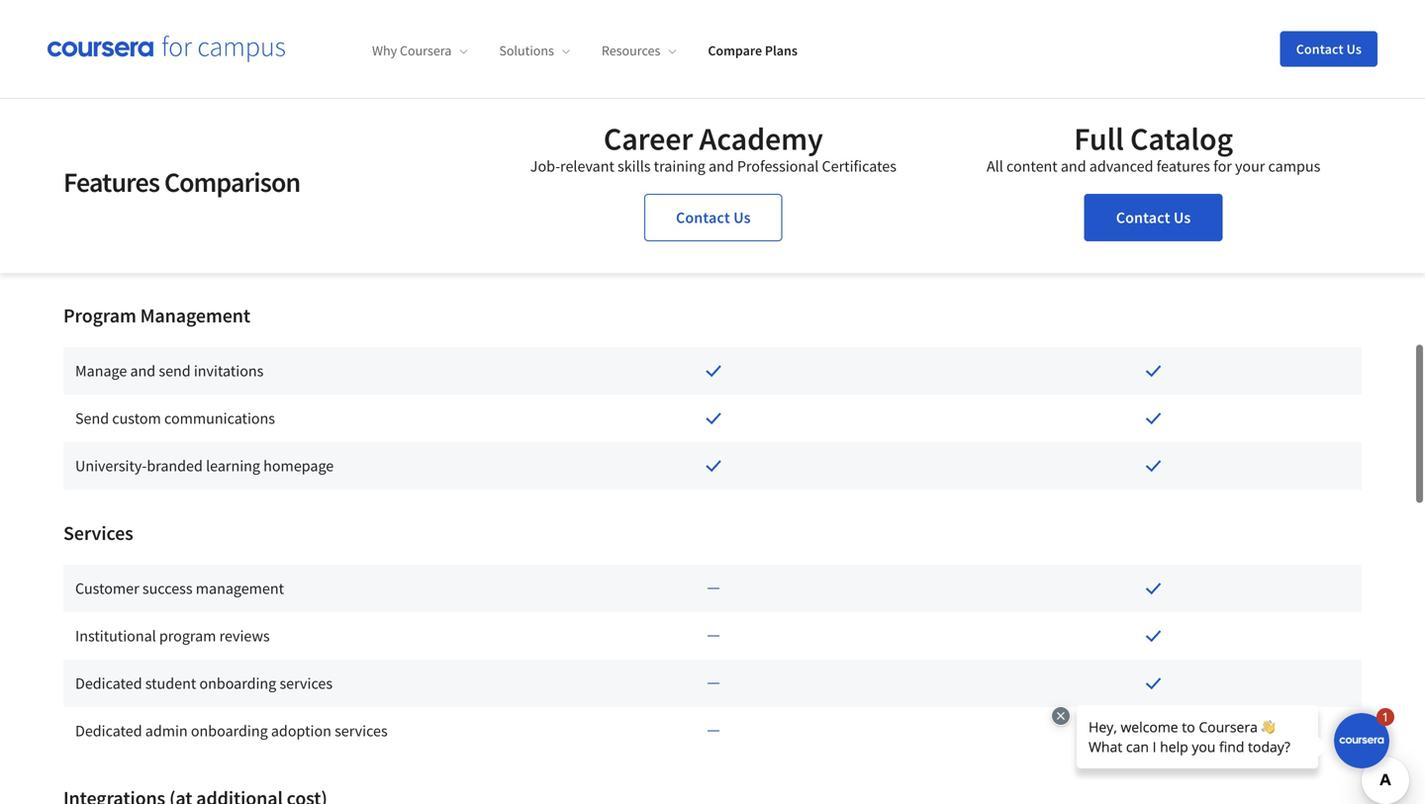 Task type: locate. For each thing, give the bounding box(es) containing it.
technical
[[127, 21, 188, 41]]

onboarding up dedicated admin onboarding adoption services
[[199, 674, 276, 694]]

features
[[63, 165, 159, 199]]

0 horizontal spatial contact us link
[[644, 194, 783, 241]]

contact inside button
[[1296, 40, 1344, 58]]

all
[[987, 156, 1003, 176]]

actual
[[114, 191, 155, 211]]

0 vertical spatial services
[[280, 674, 333, 694]]

0 horizontal spatial skills
[[158, 191, 192, 211]]

skills left training
[[618, 156, 651, 176]]

send
[[75, 409, 109, 429]]

measurement
[[63, 86, 179, 110]]

1 horizontal spatial contact us link
[[1084, 194, 1223, 241]]

onboarding down dedicated student onboarding services
[[191, 721, 268, 741]]

features comparison
[[63, 165, 300, 199]]

send custom communications
[[75, 409, 275, 429]]

1 vertical spatial for
[[1213, 156, 1232, 176]]

onboarding
[[199, 674, 276, 694], [191, 721, 268, 741]]

0 vertical spatial dedicated
[[75, 674, 142, 694]]

and left send
[[130, 361, 156, 381]]

onboarding for services
[[199, 674, 276, 694]]

0 vertical spatial for
[[247, 21, 265, 41]]

solutions link
[[499, 42, 570, 60]]

why coursera
[[372, 42, 452, 60]]

1 vertical spatial dedicated
[[75, 721, 142, 741]]

institutional program reviews
[[75, 626, 270, 646]]

and inside the 'full catalog all content and advanced features for your campus'
[[1061, 156, 1086, 176]]

2 horizontal spatial contact us
[[1296, 40, 1362, 58]]

university-
[[75, 456, 147, 476]]

services up adoption
[[280, 674, 333, 694]]

1 vertical spatial onboarding
[[191, 721, 268, 741]]

and
[[709, 156, 734, 176], [1061, 156, 1086, 176], [332, 191, 358, 211], [130, 361, 156, 381]]

contact us link down training
[[644, 194, 783, 241]]

time
[[361, 191, 391, 211]]

career academy job-relevant skills training and professional certificates
[[530, 119, 897, 176]]

contact
[[1296, 40, 1344, 58], [676, 208, 730, 228], [1116, 208, 1170, 228]]

manage
[[75, 361, 127, 381]]

dedicated admin onboarding adoption services
[[75, 721, 388, 741]]

relevant
[[560, 156, 614, 176]]

adoption
[[271, 721, 331, 741]]

and right training
[[709, 156, 734, 176]]

resources link
[[602, 42, 676, 60]]

&
[[183, 86, 195, 110]]

custom
[[112, 409, 161, 429]]

1 dedicated from the top
[[75, 674, 142, 694]]

0 vertical spatial onboarding
[[199, 674, 276, 694]]

priority technical support for learners
[[75, 21, 322, 41]]

coursera
[[400, 42, 452, 60]]

dedicated
[[75, 674, 142, 694], [75, 721, 142, 741]]

1 horizontal spatial contact
[[1116, 208, 1170, 228]]

management
[[140, 303, 250, 328]]

professional
[[737, 156, 819, 176]]

skills
[[618, 156, 651, 176], [158, 191, 192, 211]]

contact us
[[1296, 40, 1362, 58], [676, 208, 751, 228], [1116, 208, 1191, 228]]

for right support
[[247, 21, 265, 41]]

2 horizontal spatial us
[[1347, 40, 1362, 58]]

us
[[1347, 40, 1362, 58], [733, 208, 751, 228], [1174, 208, 1191, 228]]

for inside the 'full catalog all content and advanced features for your campus'
[[1213, 156, 1232, 176]]

services right adoption
[[335, 721, 388, 741]]

contact us link down features
[[1084, 194, 1223, 241]]

program
[[63, 303, 136, 328]]

skills inside the career academy job-relevant skills training and professional certificates
[[618, 156, 651, 176]]

learners
[[268, 21, 322, 41]]

1 vertical spatial services
[[335, 721, 388, 741]]

academy
[[699, 119, 823, 158]]

learned,
[[195, 191, 249, 211]]

1 horizontal spatial skills
[[618, 156, 651, 176]]

dedicated left "admin"
[[75, 721, 142, 741]]

skills right actual
[[158, 191, 192, 211]]

branded
[[147, 456, 203, 476]]

why coursera link
[[372, 42, 467, 60]]

success
[[142, 579, 193, 599]]

institutional
[[75, 626, 156, 646]]

1 contact us link from the left
[[644, 194, 783, 241]]

full catalog all content and advanced features for your campus
[[987, 119, 1321, 176]]

us inside button
[[1347, 40, 1362, 58]]

track actual skills learned, proficiency, and time to mastery
[[75, 191, 465, 211]]

training
[[654, 156, 705, 176]]

0 horizontal spatial services
[[280, 674, 333, 694]]

0 horizontal spatial contact us
[[676, 208, 751, 228]]

dedicated student onboarding services
[[75, 674, 333, 694]]

0 horizontal spatial for
[[247, 21, 265, 41]]

1 horizontal spatial services
[[335, 721, 388, 741]]

1 horizontal spatial for
[[1213, 156, 1232, 176]]

solutions
[[499, 42, 554, 60]]

2 dedicated from the top
[[75, 721, 142, 741]]

communications
[[164, 409, 275, 429]]

compare plans
[[708, 42, 798, 60]]

job-
[[530, 156, 560, 176]]

dedicated for dedicated admin onboarding adoption services
[[75, 721, 142, 741]]

services
[[280, 674, 333, 694], [335, 721, 388, 741]]

contact us link
[[644, 194, 783, 241], [1084, 194, 1223, 241]]

for
[[247, 21, 265, 41], [1213, 156, 1232, 176]]

catalog
[[1130, 119, 1233, 158]]

certificates
[[822, 156, 897, 176]]

1 vertical spatial skills
[[158, 191, 192, 211]]

university-branded learning homepage
[[75, 456, 334, 476]]

for left your
[[1213, 156, 1232, 176]]

0 vertical spatial skills
[[618, 156, 651, 176]]

2 horizontal spatial contact
[[1296, 40, 1344, 58]]

dedicated down institutional
[[75, 674, 142, 694]]

program
[[159, 626, 216, 646]]

send
[[159, 361, 191, 381]]

and right content on the right top
[[1061, 156, 1086, 176]]

and inside the career academy job-relevant skills training and professional certificates
[[709, 156, 734, 176]]



Task type: describe. For each thing, give the bounding box(es) containing it.
onboarding for adoption
[[191, 721, 268, 741]]

plans
[[765, 42, 798, 60]]

1 horizontal spatial us
[[1174, 208, 1191, 228]]

customer success management
[[75, 579, 284, 599]]

measurement & tracking
[[63, 86, 271, 110]]

resources
[[602, 42, 660, 60]]

advanced
[[1089, 156, 1153, 176]]

support
[[191, 21, 243, 41]]

2 contact us link from the left
[[1084, 194, 1223, 241]]

coursera for campus image
[[48, 35, 285, 63]]

admin
[[145, 721, 188, 741]]

to
[[394, 191, 408, 211]]

full
[[1074, 119, 1124, 158]]

contact us button
[[1280, 31, 1378, 67]]

career
[[604, 119, 693, 158]]

comparison
[[164, 165, 300, 199]]

tracking
[[199, 86, 271, 110]]

proficiency,
[[252, 191, 329, 211]]

homepage
[[263, 456, 334, 476]]

program management
[[63, 303, 250, 328]]

management
[[196, 579, 284, 599]]

compare
[[708, 42, 762, 60]]

campus
[[1268, 156, 1321, 176]]

0 horizontal spatial us
[[733, 208, 751, 228]]

compare plans link
[[708, 42, 798, 60]]

and left the time
[[332, 191, 358, 211]]

invitations
[[194, 361, 264, 381]]

student
[[145, 674, 196, 694]]

customer
[[75, 579, 139, 599]]

0 horizontal spatial contact
[[676, 208, 730, 228]]

manage and send invitations
[[75, 361, 264, 381]]

mastery
[[411, 191, 465, 211]]

why
[[372, 42, 397, 60]]

1 horizontal spatial contact us
[[1116, 208, 1191, 228]]

priority
[[75, 21, 124, 41]]

content
[[1007, 156, 1058, 176]]

reviews
[[219, 626, 270, 646]]

your
[[1235, 156, 1265, 176]]

features
[[1157, 156, 1210, 176]]

learning
[[206, 456, 260, 476]]

contact us inside button
[[1296, 40, 1362, 58]]

services
[[63, 521, 133, 546]]

dedicated for dedicated student onboarding services
[[75, 674, 142, 694]]

track
[[75, 191, 111, 211]]



Task type: vqa. For each thing, say whether or not it's contained in the screenshot.
"relevant"
yes



